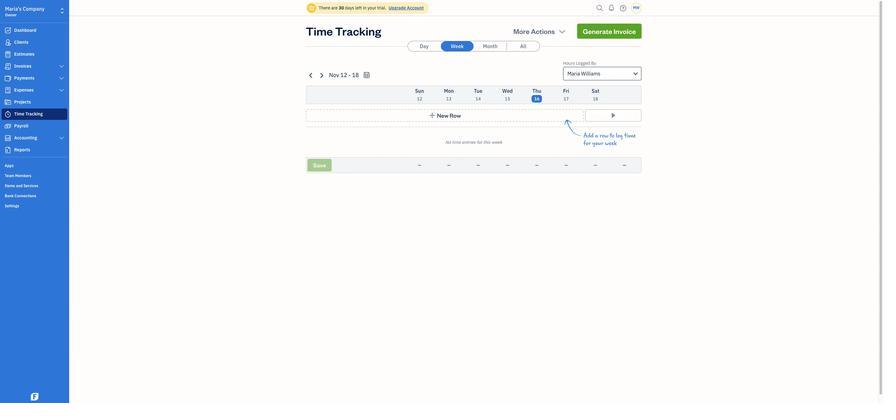Task type: describe. For each thing, give the bounding box(es) containing it.
dashboard
[[14, 27, 36, 33]]

maria williams
[[568, 70, 601, 77]]

new row
[[437, 112, 461, 119]]

generate invoice button
[[578, 24, 642, 39]]

owner
[[5, 13, 17, 17]]

accounting
[[14, 135, 37, 141]]

services
[[23, 183, 38, 188]]

add a row to log time for your week
[[584, 132, 636, 147]]

williams
[[582, 70, 601, 77]]

sun
[[415, 88, 424, 94]]

estimates link
[[2, 49, 67, 60]]

15
[[505, 96, 511, 102]]

left
[[355, 5, 362, 11]]

row
[[600, 132, 609, 139]]

more actions button
[[508, 24, 573, 39]]

chevron large down image for expenses
[[59, 88, 64, 93]]

a
[[596, 132, 599, 139]]

plus image
[[429, 112, 436, 119]]

money image
[[4, 123, 12, 129]]

main element
[[0, 0, 85, 403]]

in
[[363, 5, 367, 11]]

your inside add a row to log time for your week
[[593, 140, 604, 147]]

13
[[447, 96, 452, 102]]

8 — from the left
[[623, 162, 627, 168]]

tracking inside main element
[[25, 111, 43, 117]]

-
[[349, 71, 351, 79]]

0 horizontal spatial 18
[[352, 71, 359, 79]]

new
[[437, 112, 449, 119]]

time inside main element
[[14, 111, 24, 117]]

all
[[521, 43, 527, 49]]

1 horizontal spatial time tracking
[[306, 24, 381, 38]]

generate invoice
[[583, 27, 636, 36]]

nov
[[329, 71, 339, 79]]

all link
[[507, 41, 540, 51]]

dashboard image
[[4, 27, 12, 34]]

week
[[451, 43, 464, 49]]

month
[[483, 43, 498, 49]]

choose a date image
[[363, 71, 371, 79]]

there
[[319, 5, 330, 11]]

days
[[345, 5, 354, 11]]

nov 12 - 18
[[329, 71, 359, 79]]

18 inside sat 18
[[593, 96, 599, 102]]

mw button
[[631, 3, 642, 13]]

day link
[[408, 41, 441, 51]]

payments
[[14, 75, 34, 81]]

settings
[[5, 204, 19, 208]]

16
[[535, 96, 540, 102]]

chevrondown image
[[558, 27, 567, 36]]

project image
[[4, 99, 12, 105]]

chevron large down image for invoices
[[59, 64, 64, 69]]

maria williams button
[[563, 67, 642, 81]]

new row button
[[306, 109, 584, 122]]

3 — from the left
[[477, 162, 480, 168]]

4 — from the left
[[506, 162, 510, 168]]

invoices link
[[2, 61, 67, 72]]

previous week image
[[308, 72, 315, 79]]

mw
[[633, 5, 640, 10]]

sat
[[592, 88, 600, 94]]

tue 14
[[474, 88, 483, 102]]

members
[[15, 173, 31, 178]]

6 — from the left
[[565, 162, 568, 168]]

client image
[[4, 39, 12, 46]]

trial.
[[378, 5, 387, 11]]

5 — from the left
[[536, 162, 539, 168]]

payments link
[[2, 73, 67, 84]]

items and services
[[5, 183, 38, 188]]

settings link
[[2, 201, 67, 210]]

month link
[[474, 41, 507, 51]]

apps link
[[2, 161, 67, 170]]

week inside add a row to log time for your week
[[605, 140, 617, 147]]

more actions
[[514, 27, 555, 36]]

2 — from the left
[[448, 162, 451, 168]]

freshbooks image
[[30, 393, 40, 400]]

invoice
[[614, 27, 636, 36]]

actions
[[531, 27, 555, 36]]

reports
[[14, 147, 30, 153]]

no
[[446, 139, 451, 145]]

bank
[[5, 193, 14, 198]]

chevron large down image for accounting
[[59, 136, 64, 141]]

time tracking link
[[2, 109, 67, 120]]

invoices
[[14, 63, 31, 69]]

mon 13
[[444, 88, 454, 102]]

expenses link
[[2, 85, 67, 96]]

bank connections
[[5, 193, 36, 198]]

bank connections link
[[2, 191, 67, 200]]

hours
[[563, 60, 575, 66]]

0 horizontal spatial week
[[492, 139, 502, 145]]

30
[[339, 5, 344, 11]]

0 horizontal spatial time
[[452, 139, 461, 145]]

entries
[[462, 139, 476, 145]]

estimates
[[14, 51, 34, 57]]



Task type: locate. For each thing, give the bounding box(es) containing it.
mon
[[444, 88, 454, 94]]

there are 30 days left in your trial. upgrade account
[[319, 5, 424, 11]]

time tracking down the projects 'link'
[[14, 111, 43, 117]]

maria
[[568, 70, 580, 77]]

sun 12
[[415, 88, 424, 102]]

projects
[[14, 99, 31, 105]]

dashboard link
[[2, 25, 67, 36]]

items and services link
[[2, 181, 67, 190]]

chevron large down image down payroll link
[[59, 136, 64, 141]]

1 vertical spatial your
[[593, 140, 604, 147]]

crown image
[[309, 5, 315, 11]]

7 — from the left
[[594, 162, 598, 168]]

time tracking inside main element
[[14, 111, 43, 117]]

your
[[368, 5, 377, 11], [593, 140, 604, 147]]

chevron large down image inside expenses link
[[59, 88, 64, 93]]

chevron large down image
[[59, 76, 64, 81]]

time
[[306, 24, 333, 38], [14, 111, 24, 117]]

clients
[[14, 39, 28, 45]]

week down to
[[605, 140, 617, 147]]

1 horizontal spatial 18
[[593, 96, 599, 102]]

18
[[352, 71, 359, 79], [593, 96, 599, 102]]

wed 15
[[503, 88, 513, 102]]

generate
[[583, 27, 613, 36]]

accounting link
[[2, 132, 67, 144]]

time
[[625, 132, 636, 139], [452, 139, 461, 145]]

0 horizontal spatial 12
[[341, 71, 347, 79]]

14
[[476, 96, 481, 102]]

time inside add a row to log time for your week
[[625, 132, 636, 139]]

2 vertical spatial chevron large down image
[[59, 136, 64, 141]]

12 inside sun 12
[[417, 96, 423, 102]]

time down there
[[306, 24, 333, 38]]

go to help image
[[619, 3, 629, 13]]

tue
[[474, 88, 483, 94]]

18 down 'sat'
[[593, 96, 599, 102]]

account
[[407, 5, 424, 11]]

expense image
[[4, 87, 12, 93]]

3 chevron large down image from the top
[[59, 136, 64, 141]]

notifications image
[[607, 2, 617, 14]]

1 horizontal spatial tracking
[[335, 24, 381, 38]]

upgrade account link
[[388, 5, 424, 11]]

12 left -
[[341, 71, 347, 79]]

2 chevron large down image from the top
[[59, 88, 64, 93]]

1 vertical spatial time
[[14, 111, 24, 117]]

timer image
[[4, 111, 12, 117]]

0 vertical spatial tracking
[[335, 24, 381, 38]]

payment image
[[4, 75, 12, 81]]

0 vertical spatial your
[[368, 5, 377, 11]]

tracking
[[335, 24, 381, 38], [25, 111, 43, 117]]

maria's company owner
[[5, 6, 44, 17]]

next week image
[[318, 72, 325, 79]]

clients link
[[2, 37, 67, 48]]

chevron large down image down chevron large down icon
[[59, 88, 64, 93]]

chart image
[[4, 135, 12, 141]]

1 vertical spatial time tracking
[[14, 111, 43, 117]]

start timer image
[[610, 112, 617, 119]]

1 vertical spatial chevron large down image
[[59, 88, 64, 93]]

sat 18
[[592, 88, 600, 102]]

team members
[[5, 173, 31, 178]]

1 horizontal spatial time
[[625, 132, 636, 139]]

more
[[514, 27, 530, 36]]

for inside add a row to log time for your week
[[584, 140, 591, 147]]

1 vertical spatial tracking
[[25, 111, 43, 117]]

time right log
[[625, 132, 636, 139]]

for down add
[[584, 140, 591, 147]]

reports link
[[2, 144, 67, 156]]

1 vertical spatial 12
[[417, 96, 423, 102]]

wed
[[503, 88, 513, 94]]

tracking down left
[[335, 24, 381, 38]]

12 for sun
[[417, 96, 423, 102]]

row
[[450, 112, 461, 119]]

1 horizontal spatial your
[[593, 140, 604, 147]]

week right this
[[492, 139, 502, 145]]

1 — from the left
[[418, 162, 422, 168]]

1 chevron large down image from the top
[[59, 64, 64, 69]]

tracking down the projects 'link'
[[25, 111, 43, 117]]

18 right -
[[352, 71, 359, 79]]

17
[[564, 96, 569, 102]]

for left this
[[477, 139, 483, 145]]

maria's
[[5, 6, 22, 12]]

0 vertical spatial time
[[306, 24, 333, 38]]

expenses
[[14, 87, 34, 93]]

chevron large down image
[[59, 64, 64, 69], [59, 88, 64, 93], [59, 136, 64, 141]]

connections
[[15, 193, 36, 198]]

thu 16
[[533, 88, 542, 102]]

search image
[[595, 3, 605, 13]]

add
[[584, 132, 594, 139]]

1 horizontal spatial 12
[[417, 96, 423, 102]]

report image
[[4, 147, 12, 153]]

for
[[477, 139, 483, 145], [584, 140, 591, 147]]

time tracking down the 30 at the top of the page
[[306, 24, 381, 38]]

0 horizontal spatial tracking
[[25, 111, 43, 117]]

12 down sun
[[417, 96, 423, 102]]

0 horizontal spatial time tracking
[[14, 111, 43, 117]]

0 horizontal spatial for
[[477, 139, 483, 145]]

no time entries for this week
[[446, 139, 502, 145]]

team members link
[[2, 171, 67, 180]]

hours logged by
[[563, 60, 597, 66]]

0 vertical spatial chevron large down image
[[59, 64, 64, 69]]

1 horizontal spatial time
[[306, 24, 333, 38]]

fri 17
[[564, 88, 570, 102]]

week link
[[441, 41, 474, 51]]

payroll link
[[2, 120, 67, 132]]

0 vertical spatial 18
[[352, 71, 359, 79]]

invoice image
[[4, 63, 12, 70]]

to
[[610, 132, 615, 139]]

apps
[[5, 163, 14, 168]]

fri
[[564, 88, 570, 94]]

0 horizontal spatial your
[[368, 5, 377, 11]]

0 vertical spatial 12
[[341, 71, 347, 79]]

12
[[341, 71, 347, 79], [417, 96, 423, 102]]

time tracking
[[306, 24, 381, 38], [14, 111, 43, 117]]

thu
[[533, 88, 542, 94]]

time right timer image
[[14, 111, 24, 117]]

team
[[5, 173, 14, 178]]

company
[[23, 6, 44, 12]]

upgrade
[[389, 5, 406, 11]]

your down a
[[593, 140, 604, 147]]

and
[[16, 183, 23, 188]]

chevron large down image up chevron large down icon
[[59, 64, 64, 69]]

1 horizontal spatial week
[[605, 140, 617, 147]]

logged
[[576, 60, 591, 66]]

your right in
[[368, 5, 377, 11]]

payroll
[[14, 123, 28, 129]]

12 for nov
[[341, 71, 347, 79]]

1 horizontal spatial for
[[584, 140, 591, 147]]

0 vertical spatial time tracking
[[306, 24, 381, 38]]

day
[[420, 43, 429, 49]]

—
[[418, 162, 422, 168], [448, 162, 451, 168], [477, 162, 480, 168], [506, 162, 510, 168], [536, 162, 539, 168], [565, 162, 568, 168], [594, 162, 598, 168], [623, 162, 627, 168]]

1 vertical spatial 18
[[593, 96, 599, 102]]

estimate image
[[4, 51, 12, 58]]

items
[[5, 183, 15, 188]]

0 horizontal spatial time
[[14, 111, 24, 117]]

time right "no"
[[452, 139, 461, 145]]



Task type: vqa. For each thing, say whether or not it's contained in the screenshot.
"Proposal" button on the top of the page
no



